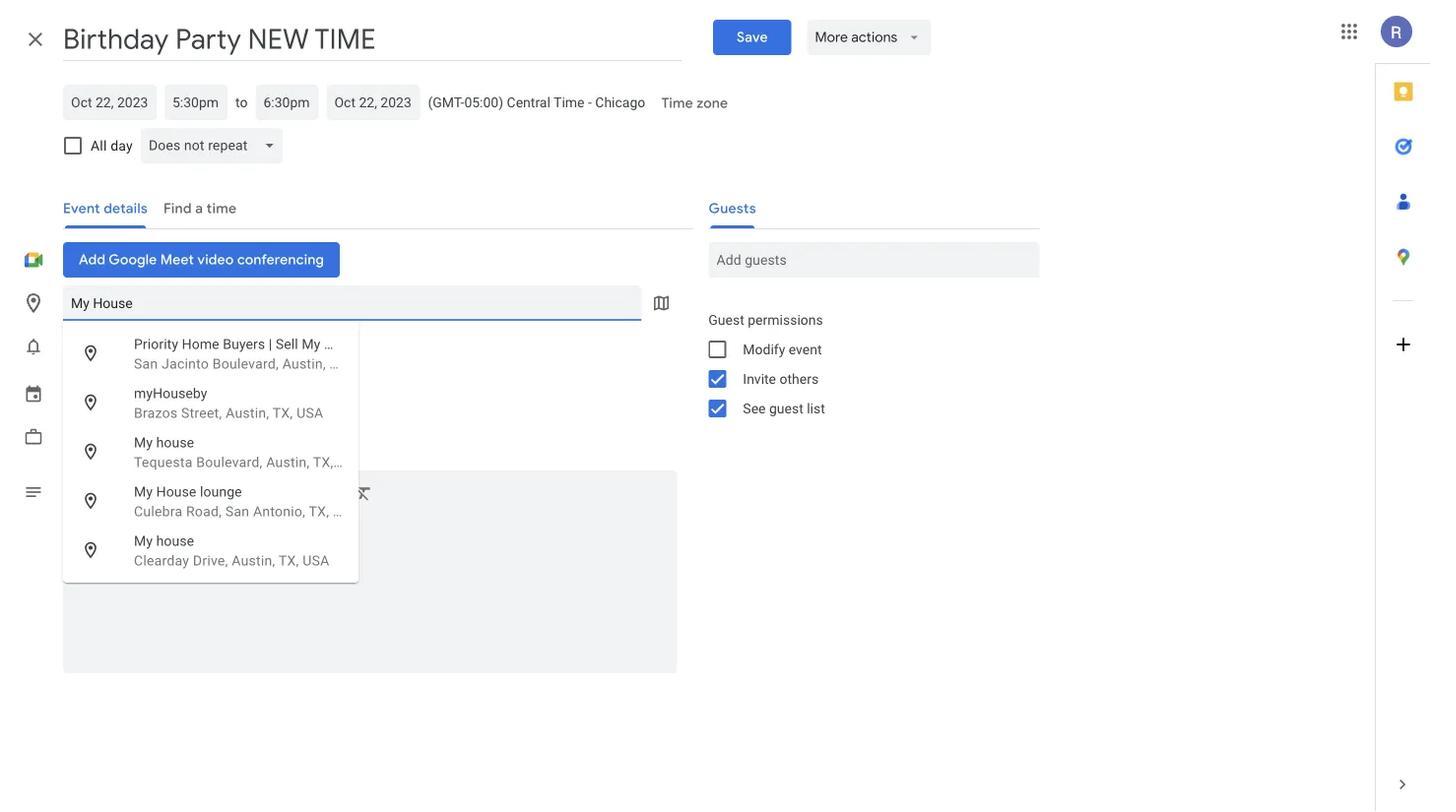 Task type: locate. For each thing, give the bounding box(es) containing it.
Start time text field
[[172, 91, 220, 114]]

boulevard, up lounge at bottom left
[[196, 454, 262, 471]]

time left zone
[[661, 95, 693, 112]]

option containing my house lounge
[[63, 469, 360, 526]]

my inside my house clearday drive, austin, tx, usa
[[134, 533, 153, 549]]

brazos
[[134, 405, 178, 421]]

tx, inside priority home buyers | sell my house fast for cash austin san jacinto boulevard, austin, tx, usa
[[329, 356, 350, 372]]

tx,
[[329, 356, 350, 372], [273, 405, 293, 421], [313, 454, 333, 471], [309, 504, 329, 520], [279, 553, 299, 569]]

house up clearday in the bottom left of the page
[[156, 533, 194, 549]]

see
[[743, 400, 766, 417]]

boulevard, down the buyers
[[213, 356, 279, 372]]

save
[[737, 29, 768, 46]]

invite
[[743, 371, 776, 387]]

all
[[91, 137, 107, 154]]

lounge
[[200, 484, 242, 500]]

usa down priority home buyers | sell my house fast for cash austin san jacinto boulevard, austin, tx, usa
[[297, 405, 323, 421]]

house inside priority home buyers | sell my house fast for cash austin san jacinto boulevard, austin, tx, usa
[[324, 336, 364, 352]]

tx, down location text field
[[329, 356, 350, 372]]

usa inside my house clearday drive, austin, tx, usa
[[303, 553, 329, 569]]

End time text field
[[263, 91, 311, 114]]

1 horizontal spatial time
[[661, 95, 693, 112]]

tx, inside my house lounge culebra road, san antonio, tx, usa
[[309, 504, 329, 520]]

italic image
[[159, 484, 178, 507]]

my up "culebra"
[[134, 484, 153, 500]]

tx, up my house tequesta boulevard, austin, tx, usa
[[273, 405, 293, 421]]

1 vertical spatial house
[[156, 484, 196, 500]]

usa up "remove formatting" 'image'
[[337, 454, 364, 471]]

time zone
[[661, 95, 728, 112]]

house inside my house clearday drive, austin, tx, usa
[[156, 533, 194, 549]]

time zone button
[[653, 86, 736, 121]]

usa right "bulleted list" image
[[333, 504, 360, 520]]

insert link image
[[318, 484, 338, 507]]

modify event
[[743, 341, 822, 358]]

austin, inside my house tequesta boulevard, austin, tx, usa
[[266, 454, 310, 471]]

buyers
[[223, 336, 265, 352]]

event
[[789, 341, 822, 358]]

location list box
[[63, 321, 494, 583]]

0 vertical spatial san
[[134, 356, 158, 372]]

option
[[63, 321, 494, 378], [63, 371, 359, 427], [63, 420, 364, 477], [63, 469, 360, 526], [63, 518, 359, 575]]

see guest list
[[743, 400, 825, 417]]

usa
[[353, 356, 380, 372], [297, 405, 323, 421], [337, 454, 364, 471], [333, 504, 360, 520], [303, 553, 329, 569]]

1 option from the top
[[63, 321, 494, 378]]

san down lounge at bottom left
[[225, 504, 249, 520]]

house up "culebra"
[[156, 484, 196, 500]]

san down priority
[[134, 356, 158, 372]]

tequesta
[[134, 454, 193, 471]]

2 option from the top
[[63, 371, 359, 427]]

usa down antonio, in the left of the page
[[303, 553, 329, 569]]

1 vertical spatial house
[[156, 533, 194, 549]]

tx, right "bulleted list" image
[[309, 504, 329, 520]]

add
[[63, 340, 90, 358]]

my
[[302, 336, 320, 352], [134, 435, 153, 451], [134, 484, 153, 500], [134, 533, 153, 549]]

jacinto
[[162, 356, 209, 372]]

san inside my house lounge culebra road, san antonio, tx, usa
[[225, 504, 249, 520]]

my inside priority home buyers | sell my house fast for cash austin san jacinto boulevard, austin, tx, usa
[[302, 336, 320, 352]]

modify
[[743, 341, 785, 358]]

my up clearday in the bottom left of the page
[[134, 533, 153, 549]]

my inside my house tequesta boulevard, austin, tx, usa
[[134, 435, 153, 451]]

add notification
[[63, 340, 169, 358]]

group
[[693, 305, 1039, 424]]

austin, up my house tequesta boulevard, austin, tx, usa
[[226, 405, 269, 421]]

guest
[[708, 312, 744, 328]]

house
[[324, 336, 364, 352], [156, 484, 196, 500]]

-
[[588, 94, 592, 110]]

time left -
[[554, 94, 585, 110]]

0 vertical spatial house
[[324, 336, 364, 352]]

boulevard,
[[213, 356, 279, 372], [196, 454, 262, 471]]

san
[[134, 356, 158, 372], [225, 504, 249, 520]]

tx, down antonio, in the left of the page
[[279, 553, 299, 569]]

austin, up "bulleted list" image
[[266, 454, 310, 471]]

my inside my house lounge culebra road, san antonio, tx, usa
[[134, 484, 153, 500]]

sell
[[276, 336, 298, 352]]

austin, down sell
[[282, 356, 326, 372]]

(gmt-05:00) central time - chicago
[[428, 94, 645, 110]]

arrow_drop_down
[[905, 29, 923, 46]]

all day
[[91, 137, 133, 154]]

None field
[[141, 128, 291, 163]]

notification
[[93, 340, 169, 358]]

05:00)
[[464, 94, 503, 110]]

myhouseby brazos street, austin, tx, usa
[[134, 385, 323, 421]]

0 horizontal spatial san
[[134, 356, 158, 372]]

tx, inside my house tequesta boulevard, austin, tx, usa
[[313, 454, 333, 471]]

2 house from the top
[[156, 533, 194, 549]]

usa inside priority home buyers | sell my house fast for cash austin san jacinto boulevard, austin, tx, usa
[[353, 356, 380, 372]]

usa down fast
[[353, 356, 380, 372]]

austin, right the drive,
[[232, 553, 275, 569]]

option containing myhouseby
[[63, 371, 359, 427]]

house
[[156, 435, 194, 451], [156, 533, 194, 549]]

usa inside my house lounge culebra road, san antonio, tx, usa
[[333, 504, 360, 520]]

End date text field
[[334, 91, 412, 114]]

house left fast
[[324, 336, 364, 352]]

more actions arrow_drop_down
[[815, 29, 923, 46]]

1 horizontal spatial house
[[324, 336, 364, 352]]

culebra
[[134, 504, 183, 520]]

5 option from the top
[[63, 518, 359, 575]]

road,
[[186, 504, 222, 520]]

0 vertical spatial house
[[156, 435, 194, 451]]

1 house from the top
[[156, 435, 194, 451]]

(gmt-
[[428, 94, 464, 110]]

austin, inside the myhouseby brazos street, austin, tx, usa
[[226, 405, 269, 421]]

house up "tequesta"
[[156, 435, 194, 451]]

invite others
[[743, 371, 819, 387]]

austin,
[[282, 356, 326, 372], [226, 405, 269, 421], [266, 454, 310, 471], [232, 553, 275, 569]]

my for my house clearday drive, austin, tx, usa
[[134, 533, 153, 549]]

home
[[182, 336, 219, 352]]

house inside my house lounge culebra road, san antonio, tx, usa
[[156, 484, 196, 500]]

1 vertical spatial boulevard,
[[196, 454, 262, 471]]

my house lounge culebra road, san antonio, tx, usa
[[134, 484, 360, 520]]

1 horizontal spatial san
[[225, 504, 249, 520]]

0 horizontal spatial house
[[156, 484, 196, 500]]

clearday
[[134, 553, 189, 569]]

0 vertical spatial boulevard,
[[213, 356, 279, 372]]

remove formatting image
[[354, 484, 373, 507]]

4 option from the top
[[63, 469, 360, 526]]

1 vertical spatial san
[[225, 504, 249, 520]]

boulevard, inside my house tequesta boulevard, austin, tx, usa
[[196, 454, 262, 471]]

tx, up insert link image
[[313, 454, 333, 471]]

bulleted list image
[[274, 484, 294, 507]]

my right sell
[[302, 336, 320, 352]]

Guests text field
[[716, 242, 1032, 278]]

time
[[554, 94, 585, 110], [661, 95, 693, 112]]

house inside my house tequesta boulevard, austin, tx, usa
[[156, 435, 194, 451]]

san inside priority home buyers | sell my house fast for cash austin san jacinto boulevard, austin, tx, usa
[[134, 356, 158, 372]]

cash
[[419, 336, 451, 352]]

austin
[[454, 336, 494, 352]]

time inside button
[[661, 95, 693, 112]]

my up "tequesta"
[[134, 435, 153, 451]]

tx, inside the myhouseby brazos street, austin, tx, usa
[[273, 405, 293, 421]]

priority home buyers | sell my house fast for cash austin san jacinto boulevard, austin, tx, usa
[[134, 336, 494, 372]]

Title text field
[[63, 18, 681, 61]]

others
[[780, 371, 819, 387]]

tab list
[[1376, 64, 1430, 757]]



Task type: describe. For each thing, give the bounding box(es) containing it.
central
[[507, 94, 550, 110]]

save button
[[713, 20, 791, 55]]

fast
[[368, 336, 395, 352]]

usa inside the myhouseby brazos street, austin, tx, usa
[[297, 405, 323, 421]]

numbered list image
[[238, 484, 258, 507]]

boulevard, inside priority home buyers | sell my house fast for cash austin san jacinto boulevard, austin, tx, usa
[[213, 356, 279, 372]]

guest permissions
[[708, 312, 823, 328]]

to
[[235, 94, 248, 110]]

antonio,
[[253, 504, 305, 520]]

usa inside my house tequesta boulevard, austin, tx, usa
[[337, 454, 364, 471]]

day
[[110, 137, 133, 154]]

actions
[[851, 29, 898, 46]]

zone
[[696, 95, 728, 112]]

permissions
[[748, 312, 823, 328]]

Start date text field
[[71, 91, 149, 114]]

austin, inside my house clearday drive, austin, tx, usa
[[232, 553, 275, 569]]

group containing guest permissions
[[693, 305, 1039, 424]]

my house clearday drive, austin, tx, usa
[[134, 533, 329, 569]]

3 option from the top
[[63, 420, 364, 477]]

formatting options toolbar
[[63, 471, 677, 519]]

street,
[[181, 405, 222, 421]]

Description text field
[[63, 522, 677, 670]]

option containing priority home buyers | sell my house fast for cash austin
[[63, 321, 494, 378]]

my for my house lounge culebra road, san antonio, tx, usa
[[134, 484, 153, 500]]

my house tequesta boulevard, austin, tx, usa
[[134, 435, 364, 471]]

for
[[398, 336, 416, 352]]

my for my house tequesta boulevard, austin, tx, usa
[[134, 435, 153, 451]]

underline image
[[194, 484, 214, 507]]

guest
[[769, 400, 803, 417]]

|
[[269, 336, 272, 352]]

myhouseby
[[134, 385, 207, 402]]

chicago
[[595, 94, 645, 110]]

tx, inside my house clearday drive, austin, tx, usa
[[279, 553, 299, 569]]

austin, inside priority home buyers | sell my house fast for cash austin san jacinto boulevard, austin, tx, usa
[[282, 356, 326, 372]]

house for clearday
[[156, 533, 194, 549]]

house for tequesta
[[156, 435, 194, 451]]

priority
[[134, 336, 178, 352]]

list
[[807, 400, 825, 417]]

bold image
[[123, 484, 143, 507]]

Location text field
[[71, 286, 634, 321]]

drive,
[[193, 553, 228, 569]]

add notification button
[[55, 325, 177, 372]]

0 horizontal spatial time
[[554, 94, 585, 110]]

more
[[815, 29, 848, 46]]



Task type: vqa. For each thing, say whether or not it's contained in the screenshot.
tx, in Priority Home Buyers | Sell My House Fast for Cash Austin San Jacinto Boulevard, Austin, TX, USA
yes



